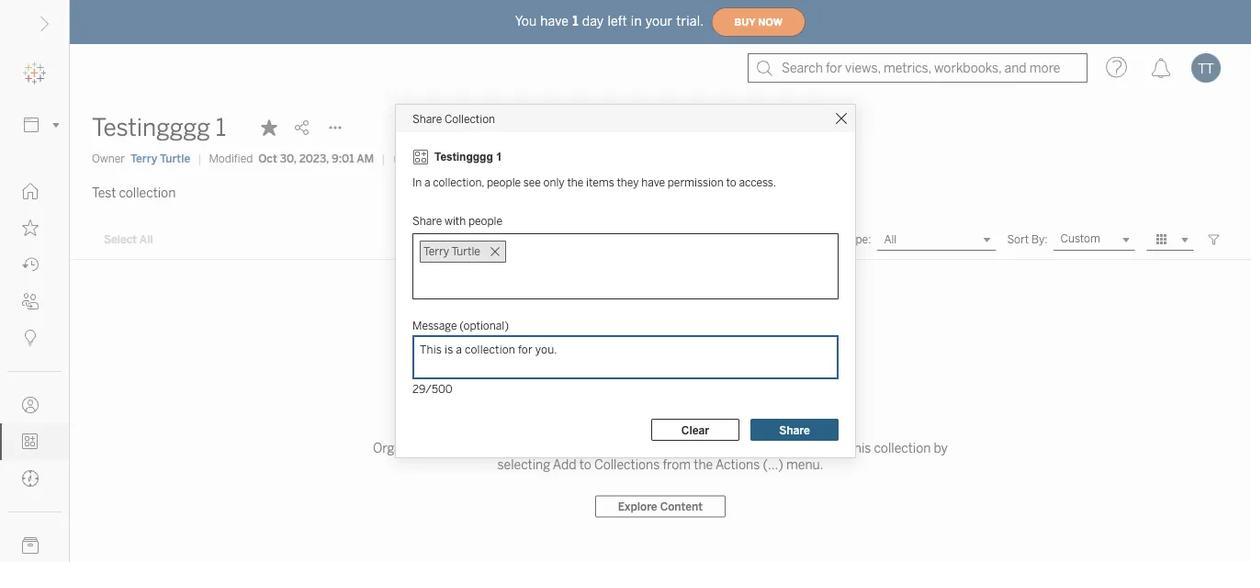 Task type: describe. For each thing, give the bounding box(es) containing it.
to left this
[[835, 441, 847, 456]]

day
[[582, 14, 604, 29]]

a inside organize content in a collection for quick access to meaningful data. add items to this collection by selecting add to collections from the actions (...) menu.
[[490, 441, 497, 456]]

start building your collection.
[[550, 407, 771, 427]]

in
[[412, 176, 422, 189]]

now
[[758, 16, 783, 28]]

buy now button
[[711, 7, 806, 37]]

data.
[[740, 441, 770, 456]]

content type: collection image
[[412, 149, 429, 165]]

0 horizontal spatial have
[[540, 14, 569, 29]]

modified
[[209, 152, 253, 165]]

the inside organize content in a collection for quick access to meaningful data. add items to this collection by selecting add to collections from the actions (...) menu.
[[694, 457, 713, 473]]

organize content in a collection for quick access to meaningful data. add items to this collection by selecting add to collections from the actions (...) menu.
[[373, 441, 948, 473]]

navigation panel element
[[0, 55, 69, 562]]

actions
[[716, 457, 760, 473]]

terry turtle
[[423, 245, 480, 258]]

0 horizontal spatial testingggg
[[92, 113, 210, 142]]

1 vertical spatial 1
[[216, 113, 226, 142]]

0 vertical spatial 1
[[572, 14, 578, 29]]

9:01
[[332, 152, 354, 165]]

(...)
[[763, 457, 783, 473]]

the inside share collection dialog
[[567, 176, 584, 189]]

test
[[92, 185, 116, 200]]

this
[[849, 441, 871, 456]]

from
[[663, 457, 691, 473]]

0 vertical spatial terry
[[130, 152, 157, 165]]

explore content button
[[595, 496, 726, 518]]

0 vertical spatial turtle
[[160, 152, 190, 165]]

buy
[[734, 16, 755, 28]]

am
[[357, 152, 374, 165]]

a inside dialog
[[424, 176, 430, 189]]

share for collection
[[412, 112, 442, 125]]

collections
[[594, 457, 660, 473]]

Message (optional) text field
[[412, 335, 839, 379]]

start
[[550, 407, 588, 427]]

content type:
[[801, 233, 871, 246]]

collection,
[[433, 176, 484, 189]]

to down quick on the left bottom
[[579, 457, 591, 473]]

terry turtle option
[[420, 241, 506, 263]]

share for with
[[412, 215, 442, 228]]

share with people
[[412, 215, 503, 228]]

testingggg inside share collection dialog
[[435, 151, 493, 163]]

in a collection, people see only the items they have permission to access.
[[412, 176, 776, 189]]

select
[[104, 233, 137, 246]]

only
[[543, 176, 565, 189]]

sort
[[1007, 233, 1029, 246]]

access.
[[739, 176, 776, 189]]

share button
[[751, 419, 839, 441]]

2 | from the left
[[382, 152, 385, 165]]

you
[[515, 14, 537, 29]]

message (optional)
[[412, 319, 509, 332]]

items inside share collection dialog
[[586, 176, 614, 189]]

organize
[[373, 441, 425, 456]]

select all button
[[92, 229, 165, 251]]

owner terry turtle | modified oct 30, 2023, 9:01 am |
[[92, 152, 385, 165]]

terry inside terry turtle option
[[423, 245, 449, 258]]

message
[[412, 319, 457, 332]]

by:
[[1031, 233, 1048, 246]]

quick
[[579, 441, 611, 456]]

0 vertical spatial people
[[487, 176, 521, 189]]

you have 1 day left in your trial.
[[515, 14, 704, 29]]



Task type: vqa. For each thing, say whether or not it's contained in the screenshot.
"Turtle" to the left
yes



Task type: locate. For each thing, give the bounding box(es) containing it.
clear
[[682, 423, 709, 437]]

sort by:
[[1007, 233, 1048, 246]]

explore content
[[618, 500, 703, 513]]

1 inside share collection dialog
[[496, 151, 502, 163]]

collection
[[445, 112, 495, 125]]

| left modified
[[198, 152, 202, 165]]

in inside organize content in a collection for quick access to meaningful data. add items to this collection by selecting add to collections from the actions (...) menu.
[[476, 441, 487, 456]]

terry turtle link
[[130, 150, 190, 167]]

0 horizontal spatial content
[[660, 500, 703, 513]]

0 vertical spatial testingggg
[[92, 113, 210, 142]]

1 vertical spatial in
[[476, 441, 487, 456]]

content
[[801, 233, 842, 246], [660, 500, 703, 513]]

1 vertical spatial a
[[490, 441, 497, 456]]

have right they
[[641, 176, 665, 189]]

permission
[[668, 176, 724, 189]]

testingggg up terry turtle link
[[92, 113, 210, 142]]

for
[[559, 441, 576, 456]]

1 horizontal spatial |
[[382, 152, 385, 165]]

1 vertical spatial the
[[694, 457, 713, 473]]

0 vertical spatial have
[[540, 14, 569, 29]]

have inside share collection dialog
[[641, 176, 665, 189]]

collection.
[[693, 407, 771, 427]]

1 vertical spatial your
[[656, 407, 690, 427]]

trial.
[[676, 14, 704, 29]]

collection up selecting
[[500, 441, 556, 456]]

0 vertical spatial a
[[424, 176, 430, 189]]

explore
[[618, 500, 657, 513]]

1 horizontal spatial turtle
[[452, 245, 480, 258]]

0 horizontal spatial add
[[553, 457, 577, 473]]

share up content type: collection "icon"
[[412, 112, 442, 125]]

0 vertical spatial share
[[412, 112, 442, 125]]

0 vertical spatial in
[[631, 14, 642, 29]]

0 horizontal spatial collection
[[119, 185, 176, 200]]

share collection
[[412, 112, 495, 125]]

2 horizontal spatial 1
[[572, 14, 578, 29]]

your
[[646, 14, 673, 29], [656, 407, 690, 427]]

2 vertical spatial 1
[[496, 151, 502, 163]]

share
[[412, 112, 442, 125], [412, 215, 442, 228], [779, 423, 810, 437]]

the down "meaningful"
[[694, 457, 713, 473]]

1 horizontal spatial have
[[641, 176, 665, 189]]

share up menu.
[[779, 423, 810, 437]]

to left access.
[[726, 176, 736, 189]]

a
[[424, 176, 430, 189], [490, 441, 497, 456]]

to inside share collection dialog
[[726, 176, 736, 189]]

items left they
[[586, 176, 614, 189]]

0 horizontal spatial in
[[476, 441, 487, 456]]

to up from
[[657, 441, 669, 456]]

they
[[617, 176, 639, 189]]

1 horizontal spatial testingggg 1
[[435, 151, 502, 163]]

1 horizontal spatial the
[[694, 457, 713, 473]]

0 horizontal spatial terry
[[130, 152, 157, 165]]

0 vertical spatial your
[[646, 14, 673, 29]]

items up menu.
[[799, 441, 832, 456]]

share with people list box
[[412, 233, 839, 299]]

0 vertical spatial content
[[801, 233, 842, 246]]

1 vertical spatial testingggg 1
[[435, 151, 502, 163]]

in right left
[[631, 14, 642, 29]]

2023,
[[299, 152, 329, 165]]

0 vertical spatial add
[[772, 441, 796, 456]]

testingggg 1
[[92, 113, 226, 142], [435, 151, 502, 163]]

items
[[586, 176, 614, 189], [799, 441, 832, 456]]

0 horizontal spatial |
[[198, 152, 202, 165]]

1 vertical spatial testingggg
[[435, 151, 493, 163]]

1 vertical spatial have
[[641, 176, 665, 189]]

left
[[608, 14, 627, 29]]

share left with
[[412, 215, 442, 228]]

testingggg 1 inside share collection dialog
[[435, 151, 502, 163]]

1 vertical spatial items
[[799, 441, 832, 456]]

test collection
[[92, 185, 176, 200]]

your up organize content in a collection for quick access to meaningful data. add items to this collection by selecting add to collections from the actions (...) menu.
[[656, 407, 690, 427]]

0 vertical spatial testingggg 1
[[92, 113, 226, 142]]

0 horizontal spatial testingggg 1
[[92, 113, 226, 142]]

29/500
[[412, 382, 453, 395]]

1 vertical spatial content
[[660, 500, 703, 513]]

turtle inside option
[[452, 245, 480, 258]]

have right you
[[540, 14, 569, 29]]

share collection dialog
[[396, 105, 855, 457]]

owner
[[92, 152, 125, 165]]

people right with
[[468, 215, 503, 228]]

0 horizontal spatial a
[[424, 176, 430, 189]]

0 horizontal spatial turtle
[[160, 152, 190, 165]]

the right only
[[567, 176, 584, 189]]

1 horizontal spatial in
[[631, 14, 642, 29]]

main navigation. press the up and down arrow keys to access links. element
[[0, 173, 69, 562]]

turtle up test collection
[[160, 152, 190, 165]]

1 vertical spatial add
[[553, 457, 577, 473]]

clear button
[[651, 419, 740, 441]]

testingggg
[[92, 113, 210, 142], [435, 151, 493, 163]]

1 horizontal spatial collection
[[500, 441, 556, 456]]

people left see at left
[[487, 176, 521, 189]]

buy now
[[734, 16, 783, 28]]

content
[[428, 441, 473, 456]]

| right am
[[382, 152, 385, 165]]

turtle
[[160, 152, 190, 165], [452, 245, 480, 258]]

0 vertical spatial the
[[567, 176, 584, 189]]

in right content
[[476, 441, 487, 456]]

1 horizontal spatial content
[[801, 233, 842, 246]]

1 vertical spatial share
[[412, 215, 442, 228]]

1 horizontal spatial items
[[799, 441, 832, 456]]

selecting
[[498, 457, 550, 473]]

0 vertical spatial items
[[586, 176, 614, 189]]

your left trial. at the top
[[646, 14, 673, 29]]

see
[[523, 176, 541, 189]]

by
[[934, 441, 948, 456]]

0 horizontal spatial 1
[[216, 113, 226, 142]]

1 vertical spatial terry
[[423, 245, 449, 258]]

items inside organize content in a collection for quick access to meaningful data. add items to this collection by selecting add to collections from the actions (...) menu.
[[799, 441, 832, 456]]

people
[[487, 176, 521, 189], [468, 215, 503, 228]]

all
[[139, 233, 153, 246]]

(optional)
[[459, 319, 509, 332]]

content inside button
[[660, 500, 703, 513]]

access
[[613, 441, 654, 456]]

30,
[[280, 152, 296, 165]]

collection down terry turtle link
[[119, 185, 176, 200]]

1 vertical spatial turtle
[[452, 245, 480, 258]]

testingggg 1 up the collection,
[[435, 151, 502, 163]]

a right content
[[490, 441, 497, 456]]

a right in
[[424, 176, 430, 189]]

1 horizontal spatial add
[[772, 441, 796, 456]]

1 horizontal spatial a
[[490, 441, 497, 456]]

add down for
[[553, 457, 577, 473]]

add up (...)
[[772, 441, 796, 456]]

2 horizontal spatial collection
[[874, 441, 931, 456]]

1 horizontal spatial terry
[[423, 245, 449, 258]]

to
[[726, 176, 736, 189], [657, 441, 669, 456], [835, 441, 847, 456], [579, 457, 591, 473]]

1 vertical spatial people
[[468, 215, 503, 228]]

meaningful
[[671, 441, 737, 456]]

0 horizontal spatial items
[[586, 176, 614, 189]]

type:
[[844, 233, 871, 246]]

terry right owner
[[130, 152, 157, 165]]

2 vertical spatial share
[[779, 423, 810, 437]]

1 horizontal spatial 1
[[496, 151, 502, 163]]

|
[[198, 152, 202, 165], [382, 152, 385, 165]]

content down from
[[660, 500, 703, 513]]

0 horizontal spatial the
[[567, 176, 584, 189]]

1 | from the left
[[198, 152, 202, 165]]

1 horizontal spatial testingggg
[[435, 151, 493, 163]]

terry down with
[[423, 245, 449, 258]]

content left "type:"
[[801, 233, 842, 246]]

private
[[407, 152, 443, 165]]

building
[[592, 407, 652, 427]]

oct
[[258, 152, 277, 165]]

select all
[[104, 233, 153, 246]]

add
[[772, 441, 796, 456], [553, 457, 577, 473]]

with
[[445, 215, 466, 228]]

collection left by
[[874, 441, 931, 456]]

testingggg 1 up terry turtle link
[[92, 113, 226, 142]]

menu.
[[786, 457, 824, 473]]

share inside button
[[779, 423, 810, 437]]

testingggg up the collection,
[[435, 151, 493, 163]]

the
[[567, 176, 584, 189], [694, 457, 713, 473]]

in
[[631, 14, 642, 29], [476, 441, 487, 456]]

collection
[[119, 185, 176, 200], [500, 441, 556, 456], [874, 441, 931, 456]]

terry
[[130, 152, 157, 165], [423, 245, 449, 258]]

1
[[572, 14, 578, 29], [216, 113, 226, 142], [496, 151, 502, 163]]

turtle down share with people
[[452, 245, 480, 258]]

have
[[540, 14, 569, 29], [641, 176, 665, 189]]



